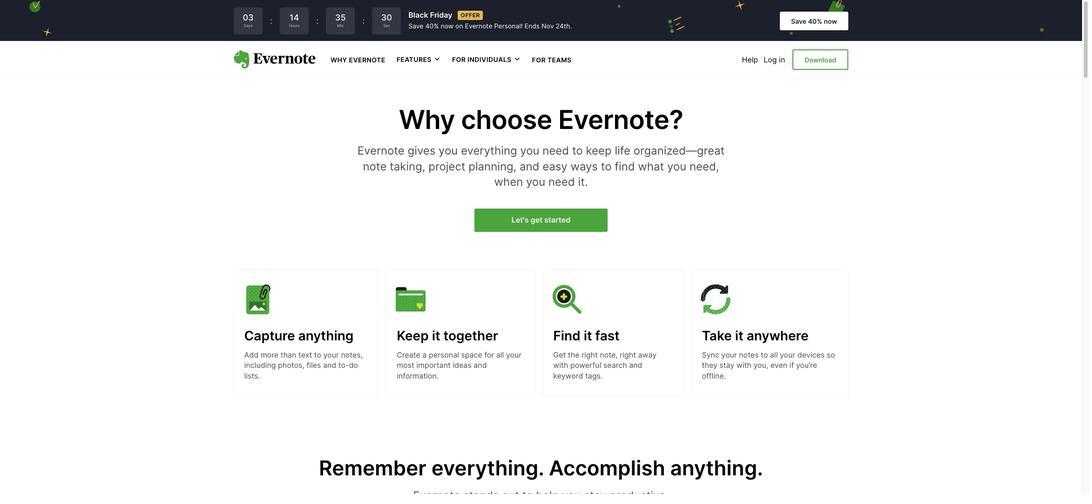 Task type: vqa. For each thing, say whether or not it's contained in the screenshot.
2nd with
yes



Task type: describe. For each thing, give the bounding box(es) containing it.
ideas
[[453, 361, 472, 370]]

powerful
[[570, 361, 601, 370]]

now for save 40% now
[[824, 17, 838, 25]]

it for keep
[[432, 328, 440, 344]]

folder icon image
[[396, 284, 426, 314]]

when
[[494, 175, 523, 189]]

take
[[702, 328, 732, 344]]

and inside create a personal space for all your most important ideas and information.
[[474, 361, 487, 370]]

offer
[[461, 12, 480, 19]]

evernote gives you everything you need to keep life organized—great note taking, project planning, and easy ways to find what you need, when you need it.
[[358, 144, 725, 189]]

more
[[261, 350, 279, 360]]

project
[[429, 160, 466, 173]]

note,
[[600, 350, 618, 360]]

your inside create a personal space for all your most important ideas and information.
[[506, 350, 522, 360]]

24th.
[[556, 22, 572, 30]]

and inside get the right note, right away with powerful search and keyword tags.
[[629, 361, 642, 370]]

why choose evernote?
[[399, 104, 683, 136]]

nov
[[542, 22, 554, 30]]

let's get started link
[[474, 209, 608, 232]]

03 days
[[243, 13, 254, 28]]

capture anything
[[245, 328, 354, 344]]

for teams
[[532, 56, 572, 64]]

sync your notes to all your devices so they stay with you, even if you're offline.
[[702, 350, 835, 380]]

black
[[409, 10, 428, 20]]

planning,
[[469, 160, 517, 173]]

do
[[349, 361, 358, 370]]

save 40% now on evernote personal! ends nov 24th.
[[409, 22, 572, 30]]

teams
[[548, 56, 572, 64]]

get
[[531, 215, 543, 225]]

for for for individuals
[[452, 56, 466, 63]]

for individuals button
[[452, 55, 521, 64]]

35
[[335, 13, 346, 22]]

capture image icon image
[[244, 284, 273, 314]]

easy
[[543, 160, 568, 173]]

started
[[544, 215, 571, 225]]

now for save 40% now on evernote personal! ends nov 24th.
[[441, 22, 454, 30]]

take it anywhere
[[702, 328, 809, 344]]

40% for save 40% now
[[808, 17, 823, 25]]

features
[[397, 56, 432, 63]]

important
[[416, 361, 451, 370]]

photos,
[[278, 361, 305, 370]]

devices
[[798, 350, 825, 360]]

add more than text to your notes, including photos, files and to-do lists.
[[245, 350, 363, 380]]

40% for save 40% now on evernote personal! ends nov 24th.
[[425, 22, 439, 30]]

tags.
[[585, 371, 603, 380]]

find
[[553, 328, 581, 344]]

search
[[603, 361, 627, 370]]

lists.
[[245, 371, 261, 380]]

what
[[638, 160, 664, 173]]

why for why choose evernote?
[[399, 104, 455, 136]]

get the right note, right away with powerful search and keyword tags.
[[553, 350, 657, 380]]

information.
[[397, 371, 439, 380]]

sec
[[383, 23, 390, 28]]

let's
[[512, 215, 529, 225]]

evernote logo image
[[234, 50, 316, 69]]

evernote?
[[558, 104, 683, 136]]

14 hours
[[289, 13, 300, 28]]

it for find
[[584, 328, 592, 344]]

away
[[638, 350, 657, 360]]

taking,
[[390, 160, 426, 173]]

remember
[[319, 456, 427, 481]]

0 vertical spatial evernote
[[465, 22, 493, 30]]

4 your from the left
[[780, 350, 796, 360]]

35 min
[[335, 13, 346, 28]]

life
[[615, 144, 631, 158]]

evernote inside evernote gives you everything you need to keep life organized—great note taking, project planning, and easy ways to find what you need, when you need it.
[[358, 144, 405, 158]]

offline.
[[702, 371, 726, 380]]

03
[[243, 13, 254, 22]]

most
[[397, 361, 414, 370]]

you up project
[[439, 144, 458, 158]]

friday
[[430, 10, 452, 20]]

2 : from the left
[[316, 16, 319, 26]]

find
[[615, 160, 635, 173]]

personal
[[429, 350, 459, 360]]

find it fast
[[553, 328, 620, 344]]

together
[[443, 328, 498, 344]]

files
[[307, 361, 321, 370]]

download link
[[793, 49, 849, 70]]

why for why evernote
[[331, 56, 347, 64]]

sync
[[702, 350, 719, 360]]

you're
[[796, 361, 817, 370]]

with inside get the right note, right away with powerful search and keyword tags.
[[553, 361, 568, 370]]

with inside sync your notes to all your devices so they stay with you, even if you're offline.
[[737, 361, 752, 370]]

gives
[[408, 144, 436, 158]]

fast
[[595, 328, 620, 344]]

help
[[742, 55, 758, 64]]

they
[[702, 361, 718, 370]]



Task type: locate. For each thing, give the bounding box(es) containing it.
and down space
[[474, 361, 487, 370]]

space
[[461, 350, 482, 360]]

accomplish
[[549, 456, 665, 481]]

2 horizontal spatial it
[[735, 328, 744, 344]]

anywhere
[[747, 328, 809, 344]]

0 horizontal spatial 40%
[[425, 22, 439, 30]]

0 vertical spatial why
[[331, 56, 347, 64]]

to inside sync your notes to all your devices so they stay with you, even if you're offline.
[[761, 350, 768, 360]]

to
[[572, 144, 583, 158], [601, 160, 612, 173], [315, 350, 322, 360], [761, 350, 768, 360]]

save down the black
[[409, 22, 424, 30]]

0 horizontal spatial it
[[432, 328, 440, 344]]

1 horizontal spatial for
[[532, 56, 546, 64]]

sync icon image
[[701, 284, 731, 314]]

1 with from the left
[[553, 361, 568, 370]]

3 : from the left
[[362, 16, 365, 26]]

it up the personal
[[432, 328, 440, 344]]

2 with from the left
[[737, 361, 752, 370]]

need down the easy
[[549, 175, 575, 189]]

the
[[568, 350, 580, 360]]

even
[[771, 361, 787, 370]]

: left 14 hours
[[270, 16, 273, 26]]

: left 29 sec
[[362, 16, 365, 26]]

individuals
[[468, 56, 512, 63]]

1 it from the left
[[432, 328, 440, 344]]

0 horizontal spatial right
[[582, 350, 598, 360]]

and inside add more than text to your notes, including photos, files and to-do lists.
[[323, 361, 337, 370]]

all up even
[[770, 350, 778, 360]]

save for save 40% now
[[791, 17, 807, 25]]

: left 35 min
[[316, 16, 319, 26]]

and left to-
[[323, 361, 337, 370]]

save
[[791, 17, 807, 25], [409, 22, 424, 30]]

1 horizontal spatial all
[[770, 350, 778, 360]]

with down get
[[553, 361, 568, 370]]

for
[[452, 56, 466, 63], [532, 56, 546, 64]]

0 horizontal spatial save
[[409, 22, 424, 30]]

evernote up note
[[358, 144, 405, 158]]

all inside create a personal space for all your most important ideas and information.
[[496, 350, 504, 360]]

29
[[382, 13, 392, 22]]

on
[[456, 22, 463, 30]]

your up stay
[[721, 350, 737, 360]]

organized—great
[[634, 144, 725, 158]]

text
[[299, 350, 312, 360]]

0 horizontal spatial now
[[441, 22, 454, 30]]

a
[[422, 350, 427, 360]]

for for for teams
[[532, 56, 546, 64]]

so
[[827, 350, 835, 360]]

save for save 40% now on evernote personal! ends nov 24th.
[[409, 22, 424, 30]]

it.
[[578, 175, 588, 189]]

0 horizontal spatial all
[[496, 350, 504, 360]]

hours
[[289, 23, 300, 28]]

2 right from the left
[[620, 350, 636, 360]]

for teams link
[[532, 55, 572, 64]]

1 horizontal spatial save
[[791, 17, 807, 25]]

2 your from the left
[[506, 350, 522, 360]]

0 horizontal spatial with
[[553, 361, 568, 370]]

log in
[[764, 55, 785, 64]]

with down "notes" on the right bottom of page
[[737, 361, 752, 370]]

including
[[245, 361, 276, 370]]

remember everything. accomplish anything.
[[319, 456, 763, 481]]

it left fast
[[584, 328, 592, 344]]

to inside add more than text to your notes, including photos, files and to-do lists.
[[315, 350, 322, 360]]

need up the easy
[[543, 144, 569, 158]]

1 horizontal spatial :
[[316, 16, 319, 26]]

features button
[[397, 55, 441, 64]]

stay
[[720, 361, 734, 370]]

to up files
[[315, 350, 322, 360]]

1 your from the left
[[324, 350, 339, 360]]

notes,
[[341, 350, 363, 360]]

need,
[[690, 160, 719, 173]]

personal!
[[494, 22, 523, 30]]

1 right from the left
[[582, 350, 598, 360]]

magnifying glass icon image
[[552, 284, 582, 314]]

your up the if
[[780, 350, 796, 360]]

create
[[397, 350, 420, 360]]

2 all from the left
[[770, 350, 778, 360]]

keep
[[586, 144, 612, 158]]

everything.
[[432, 456, 544, 481]]

your inside add more than text to your notes, including photos, files and to-do lists.
[[324, 350, 339, 360]]

2 vertical spatial evernote
[[358, 144, 405, 158]]

29 sec
[[382, 13, 392, 28]]

1 all from the left
[[496, 350, 504, 360]]

you down the easy
[[526, 175, 545, 189]]

get
[[553, 350, 566, 360]]

all inside sync your notes to all your devices so they stay with you, even if you're offline.
[[770, 350, 778, 360]]

save 40% now
[[791, 17, 838, 25]]

0 vertical spatial need
[[543, 144, 569, 158]]

3 your from the left
[[721, 350, 737, 360]]

and inside evernote gives you everything you need to keep life organized—great note taking, project planning, and easy ways to find what you need, when you need it.
[[520, 160, 540, 173]]

save 40% now link
[[780, 12, 849, 30]]

1 : from the left
[[270, 16, 273, 26]]

anything.
[[671, 456, 763, 481]]

to up you, on the bottom
[[761, 350, 768, 360]]

log in link
[[764, 55, 785, 64]]

and down away
[[629, 361, 642, 370]]

than
[[281, 350, 297, 360]]

it up "notes" on the right bottom of page
[[735, 328, 744, 344]]

your right for
[[506, 350, 522, 360]]

everything
[[461, 144, 517, 158]]

0 horizontal spatial why
[[331, 56, 347, 64]]

for inside button
[[452, 56, 466, 63]]

2 horizontal spatial :
[[362, 16, 365, 26]]

you down 'organized—great'
[[668, 160, 687, 173]]

capture
[[245, 328, 295, 344]]

with
[[553, 361, 568, 370], [737, 361, 752, 370]]

your up to-
[[324, 350, 339, 360]]

min
[[337, 23, 344, 28]]

14
[[290, 13, 299, 22]]

now left on
[[441, 22, 454, 30]]

0 horizontal spatial :
[[270, 16, 273, 26]]

0 horizontal spatial for
[[452, 56, 466, 63]]

right up search on the right bottom of the page
[[620, 350, 636, 360]]

40% down black friday
[[425, 22, 439, 30]]

1 horizontal spatial why
[[399, 104, 455, 136]]

40%
[[808, 17, 823, 25], [425, 22, 439, 30]]

now up the download link
[[824, 17, 838, 25]]

keep
[[397, 328, 429, 344]]

1 horizontal spatial with
[[737, 361, 752, 370]]

1 vertical spatial why
[[399, 104, 455, 136]]

for individuals
[[452, 56, 512, 63]]

evernote down offer
[[465, 22, 493, 30]]

for
[[484, 350, 494, 360]]

why up gives
[[399, 104, 455, 136]]

1 vertical spatial evernote
[[349, 56, 386, 64]]

why evernote
[[331, 56, 386, 64]]

40% inside save 40% now link
[[808, 17, 823, 25]]

log
[[764, 55, 777, 64]]

add
[[245, 350, 259, 360]]

need
[[543, 144, 569, 158], [549, 175, 575, 189]]

1 horizontal spatial 40%
[[808, 17, 823, 25]]

keyword
[[553, 371, 583, 380]]

you
[[439, 144, 458, 158], [520, 144, 540, 158], [668, 160, 687, 173], [526, 175, 545, 189]]

1 horizontal spatial it
[[584, 328, 592, 344]]

all
[[496, 350, 504, 360], [770, 350, 778, 360]]

ways
[[571, 160, 598, 173]]

1 horizontal spatial right
[[620, 350, 636, 360]]

and left the easy
[[520, 160, 540, 173]]

if
[[790, 361, 794, 370]]

save up the download link
[[791, 17, 807, 25]]

to up ways
[[572, 144, 583, 158]]

1 vertical spatial need
[[549, 175, 575, 189]]

all right for
[[496, 350, 504, 360]]

to down keep
[[601, 160, 612, 173]]

for left teams
[[532, 56, 546, 64]]

it for take
[[735, 328, 744, 344]]

:
[[270, 16, 273, 26], [316, 16, 319, 26], [362, 16, 365, 26]]

you down why choose evernote?
[[520, 144, 540, 158]]

help link
[[742, 55, 758, 64]]

2 it from the left
[[584, 328, 592, 344]]

create a personal space for all your most important ideas and information.
[[397, 350, 522, 380]]

choose
[[461, 104, 552, 136]]

why down min on the left top
[[331, 56, 347, 64]]

for left individuals
[[452, 56, 466, 63]]

1 horizontal spatial now
[[824, 17, 838, 25]]

right up powerful
[[582, 350, 598, 360]]

you,
[[754, 361, 768, 370]]

40% up the download link
[[808, 17, 823, 25]]

in
[[779, 55, 785, 64]]

evernote down sec
[[349, 56, 386, 64]]

anything
[[299, 328, 354, 344]]

download
[[805, 56, 837, 64]]

let's get started
[[512, 215, 571, 225]]

3 it from the left
[[735, 328, 744, 344]]



